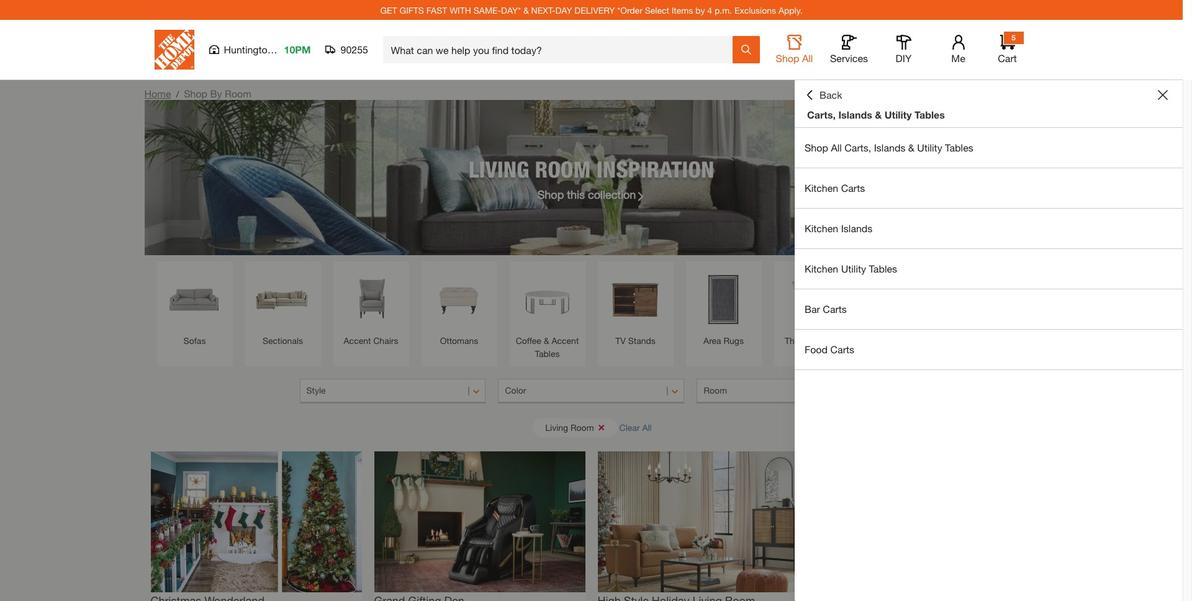 Task type: vqa. For each thing, say whether or not it's contained in the screenshot.
KITCHEN UTILITY TABLES link
yes



Task type: locate. For each thing, give the bounding box(es) containing it.
2 vertical spatial islands
[[841, 222, 873, 234]]

stretchy image image
[[151, 451, 362, 592], [374, 451, 585, 592], [598, 451, 809, 592]]

90255 button
[[326, 43, 368, 56]]

1 horizontal spatial utility
[[885, 109, 912, 120]]

all right clear
[[642, 422, 652, 432]]

throw pillows
[[785, 335, 839, 346]]

4
[[707, 5, 712, 15]]

sofas link
[[163, 268, 226, 347]]

2 horizontal spatial utility
[[917, 142, 942, 153]]

huntington
[[224, 43, 273, 55]]

kitchen down kitchen carts
[[805, 222, 838, 234]]

by
[[695, 5, 705, 15]]

living for living room
[[545, 422, 568, 432]]

carts for bar carts
[[823, 303, 847, 315]]

1 horizontal spatial accent
[[552, 335, 579, 346]]

1 kitchen from the top
[[805, 182, 838, 194]]

2 kitchen from the top
[[805, 222, 838, 234]]

room down area on the right bottom
[[704, 385, 727, 396]]

accent
[[344, 335, 371, 346], [552, 335, 579, 346]]

p.m.
[[715, 5, 732, 15]]

diy
[[896, 52, 912, 64]]

tv stands image
[[604, 268, 667, 331]]

ottomans
[[440, 335, 478, 346]]

color
[[505, 385, 526, 396]]

throw pillows image
[[780, 268, 843, 331]]

1 vertical spatial all
[[831, 142, 842, 153]]

1 vertical spatial utility
[[917, 142, 942, 153]]

me
[[951, 52, 965, 64]]

1 horizontal spatial all
[[802, 52, 813, 64]]

accent right coffee
[[552, 335, 579, 346]]

bar carts link
[[795, 289, 1183, 329]]

all up kitchen carts
[[831, 142, 842, 153]]

shop up kitchen carts
[[805, 142, 828, 153]]

carts for kitchen carts
[[841, 182, 865, 194]]

2 vertical spatial carts
[[830, 343, 854, 355]]

carts, down back button
[[807, 109, 836, 120]]

get
[[380, 5, 397, 15]]

islands down the back
[[838, 109, 872, 120]]

accent inside accent chairs link
[[344, 335, 371, 346]]

tables down coffee
[[535, 348, 560, 359]]

90255
[[341, 43, 368, 55]]

area rugs
[[704, 335, 744, 346]]

bar
[[805, 303, 820, 315]]

0 horizontal spatial living
[[469, 156, 529, 182]]

islands
[[838, 109, 872, 120], [874, 142, 906, 153], [841, 222, 873, 234]]

kitchen for kitchen carts
[[805, 182, 838, 194]]

2 horizontal spatial stretchy image image
[[598, 451, 809, 592]]

0 vertical spatial utility
[[885, 109, 912, 120]]

0 horizontal spatial carts,
[[807, 109, 836, 120]]

kitchen utility tables
[[805, 263, 897, 274]]

1 horizontal spatial carts,
[[845, 142, 871, 153]]

tables up kitchen carts link
[[945, 142, 973, 153]]

carts
[[841, 182, 865, 194], [823, 303, 847, 315], [830, 343, 854, 355]]

room up the this
[[535, 156, 591, 182]]

next-
[[531, 5, 555, 15]]

islands for carts, islands & utility tables
[[838, 109, 872, 120]]

shop this collection link
[[537, 186, 645, 203]]

kitchen up 'kitchen islands'
[[805, 182, 838, 194]]

shop down apply.
[[776, 52, 799, 64]]

room down color button
[[571, 422, 594, 432]]

park
[[276, 43, 296, 55]]

& right coffee
[[544, 335, 549, 346]]

exclusions
[[734, 5, 776, 15]]

home link
[[144, 88, 171, 99]]

living room button
[[533, 418, 618, 437]]

utility
[[885, 109, 912, 120], [917, 142, 942, 153], [841, 263, 866, 274]]

carts right food
[[830, 343, 854, 355]]

room inside button
[[704, 385, 727, 396]]

rugs
[[724, 335, 744, 346]]

kitchen carts
[[805, 182, 865, 194]]

carts for food carts
[[830, 343, 854, 355]]

accent left "chairs"
[[344, 335, 371, 346]]

carts,
[[807, 109, 836, 120], [845, 142, 871, 153]]

2 vertical spatial kitchen
[[805, 263, 838, 274]]

kitchen utility tables link
[[795, 249, 1183, 289]]

0 vertical spatial living
[[469, 156, 529, 182]]

pillows
[[811, 335, 839, 346]]

shop this collection
[[537, 187, 636, 201]]

tables
[[915, 109, 945, 120], [945, 142, 973, 153], [869, 263, 897, 274], [535, 348, 560, 359]]

1 accent from the left
[[344, 335, 371, 346]]

day
[[555, 5, 572, 15]]

3 kitchen from the top
[[805, 263, 838, 274]]

living
[[469, 156, 529, 182], [545, 422, 568, 432]]

all
[[802, 52, 813, 64], [831, 142, 842, 153], [642, 422, 652, 432]]

2 accent from the left
[[552, 335, 579, 346]]

&
[[523, 5, 529, 15], [875, 109, 882, 120], [908, 142, 915, 153], [544, 335, 549, 346]]

1 vertical spatial carts
[[823, 303, 847, 315]]

food carts
[[805, 343, 854, 355]]

apply.
[[779, 5, 803, 15]]

fast
[[426, 5, 447, 15]]

1 vertical spatial kitchen
[[805, 222, 838, 234]]

shop left the this
[[537, 187, 564, 201]]

delivery
[[575, 5, 615, 15]]

2 horizontal spatial all
[[831, 142, 842, 153]]

0 vertical spatial all
[[802, 52, 813, 64]]

1 vertical spatial carts,
[[845, 142, 871, 153]]

0 horizontal spatial stretchy image image
[[151, 451, 362, 592]]

menu
[[795, 128, 1183, 370]]

islands up kitchen utility tables
[[841, 222, 873, 234]]

kitchen up bar carts
[[805, 263, 838, 274]]

2 vertical spatial utility
[[841, 263, 866, 274]]

shop
[[776, 52, 799, 64], [184, 88, 207, 99], [805, 142, 828, 153], [537, 187, 564, 201]]

shop all button
[[775, 35, 814, 65]]

& inside coffee & accent tables
[[544, 335, 549, 346]]

carts up 'kitchen islands'
[[841, 182, 865, 194]]

0 horizontal spatial accent
[[344, 335, 371, 346]]

carts right bar
[[823, 303, 847, 315]]

coffee & accent tables link
[[516, 268, 579, 360]]

& up shop all carts, islands & utility tables
[[875, 109, 882, 120]]

kitchen islands link
[[795, 209, 1183, 248]]

shop for shop all carts, islands & utility tables
[[805, 142, 828, 153]]

items
[[672, 5, 693, 15]]

carts, down the 'carts, islands & utility tables' on the top
[[845, 142, 871, 153]]

coffee & accent tables
[[516, 335, 579, 359]]

living inside living room button
[[545, 422, 568, 432]]

0 horizontal spatial all
[[642, 422, 652, 432]]

shop right /
[[184, 88, 207, 99]]

10pm
[[284, 43, 311, 55]]

area
[[704, 335, 721, 346]]

0 vertical spatial islands
[[838, 109, 872, 120]]

& down the 'carts, islands & utility tables' on the top
[[908, 142, 915, 153]]

0 horizontal spatial utility
[[841, 263, 866, 274]]

0 vertical spatial kitchen
[[805, 182, 838, 194]]

islands down the 'carts, islands & utility tables' on the top
[[874, 142, 906, 153]]

the home depot logo image
[[154, 30, 194, 70]]

utility inside shop all carts, islands & utility tables link
[[917, 142, 942, 153]]

1 horizontal spatial living
[[545, 422, 568, 432]]

kitchen
[[805, 182, 838, 194], [805, 222, 838, 234], [805, 263, 838, 274]]

1 vertical spatial living
[[545, 422, 568, 432]]

shop inside button
[[776, 52, 799, 64]]

0 vertical spatial carts
[[841, 182, 865, 194]]

all inside menu
[[831, 142, 842, 153]]

accent chairs
[[344, 335, 398, 346]]

collection
[[588, 187, 636, 201]]

1 horizontal spatial stretchy image image
[[374, 451, 585, 592]]

all up back button
[[802, 52, 813, 64]]

style
[[306, 385, 326, 396]]

home / shop by room
[[144, 88, 251, 99]]

back button
[[805, 89, 842, 101]]

2 vertical spatial all
[[642, 422, 652, 432]]



Task type: describe. For each thing, give the bounding box(es) containing it.
living room inspiration
[[469, 156, 714, 182]]

back
[[820, 89, 842, 101]]

shop all carts, islands & utility tables
[[805, 142, 973, 153]]

carts, islands & utility tables
[[807, 109, 945, 120]]

ottomans link
[[427, 268, 491, 347]]

throw pillows link
[[780, 268, 843, 347]]

living for living room inspiration
[[469, 156, 529, 182]]

me button
[[938, 35, 978, 65]]

cart 5
[[998, 33, 1017, 64]]

tables down 'kitchen islands'
[[869, 263, 897, 274]]

islands for kitchen islands
[[841, 222, 873, 234]]

curtains & drapes image
[[956, 268, 1020, 331]]

by
[[210, 88, 222, 99]]

kitchen islands
[[805, 222, 873, 234]]

tv stands link
[[604, 268, 667, 347]]

throw blankets image
[[868, 268, 932, 331]]

sofas
[[184, 335, 206, 346]]

chairs
[[373, 335, 398, 346]]

clear all button
[[619, 416, 652, 439]]

tv
[[615, 335, 626, 346]]

with
[[450, 5, 471, 15]]

shop for shop this collection
[[537, 187, 564, 201]]

clear all
[[619, 422, 652, 432]]

services
[[830, 52, 868, 64]]

/
[[176, 89, 179, 99]]

area rugs link
[[692, 268, 755, 347]]

get gifts fast with same-day* & next-day delivery *order select items by 4 p.m. exclusions apply.
[[380, 5, 803, 15]]

all for shop all
[[802, 52, 813, 64]]

food carts link
[[795, 330, 1183, 369]]

clear
[[619, 422, 640, 432]]

diy button
[[884, 35, 924, 65]]

area rugs image
[[692, 268, 755, 331]]

coffee
[[516, 335, 541, 346]]

1 stretchy image image from the left
[[151, 451, 362, 592]]

sofas image
[[163, 268, 226, 331]]

ottomans image
[[427, 268, 491, 331]]

1 vertical spatial islands
[[874, 142, 906, 153]]

services button
[[829, 35, 869, 65]]

gifts
[[400, 5, 424, 15]]

carts, inside shop all carts, islands & utility tables link
[[845, 142, 871, 153]]

select
[[645, 5, 669, 15]]

3 stretchy image image from the left
[[598, 451, 809, 592]]

utility inside kitchen utility tables link
[[841, 263, 866, 274]]

huntington park
[[224, 43, 296, 55]]

room right by
[[225, 88, 251, 99]]

throw
[[785, 335, 809, 346]]

shop for shop all
[[776, 52, 799, 64]]

accent chairs link
[[339, 268, 403, 347]]

same-
[[474, 5, 501, 15]]

sectionals link
[[251, 268, 314, 347]]

accent inside coffee & accent tables
[[552, 335, 579, 346]]

room button
[[697, 379, 883, 404]]

home
[[144, 88, 171, 99]]

color button
[[498, 379, 685, 404]]

all for shop all carts, islands & utility tables
[[831, 142, 842, 153]]

sectionals
[[263, 335, 303, 346]]

drawer close image
[[1158, 90, 1168, 100]]

What can we help you find today? search field
[[391, 37, 732, 63]]

room inside button
[[571, 422, 594, 432]]

bar carts
[[805, 303, 847, 315]]

feedback link image
[[1175, 210, 1192, 277]]

menu containing shop all carts, islands & utility tables
[[795, 128, 1183, 370]]

5
[[1012, 33, 1016, 42]]

living room
[[545, 422, 594, 432]]

0 vertical spatial carts,
[[807, 109, 836, 120]]

shop all
[[776, 52, 813, 64]]

this
[[567, 187, 585, 201]]

shop all carts, islands & utility tables link
[[795, 128, 1183, 168]]

food
[[805, 343, 828, 355]]

day*
[[501, 5, 521, 15]]

cart
[[998, 52, 1017, 64]]

& inside menu
[[908, 142, 915, 153]]

tables inside coffee & accent tables
[[535, 348, 560, 359]]

kitchen for kitchen islands
[[805, 222, 838, 234]]

2 stretchy image image from the left
[[374, 451, 585, 592]]

stands
[[628, 335, 656, 346]]

all for clear all
[[642, 422, 652, 432]]

kitchen carts link
[[795, 168, 1183, 208]]

coffee & accent tables image
[[516, 268, 579, 331]]

& right day*
[[523, 5, 529, 15]]

tv stands
[[615, 335, 656, 346]]

kitchen for kitchen utility tables
[[805, 263, 838, 274]]

inspiration
[[597, 156, 714, 182]]

sectionals image
[[251, 268, 314, 331]]

accent chairs image
[[339, 268, 403, 331]]

style button
[[300, 379, 486, 404]]

tables up shop all carts, islands & utility tables
[[915, 109, 945, 120]]

*order
[[617, 5, 643, 15]]



